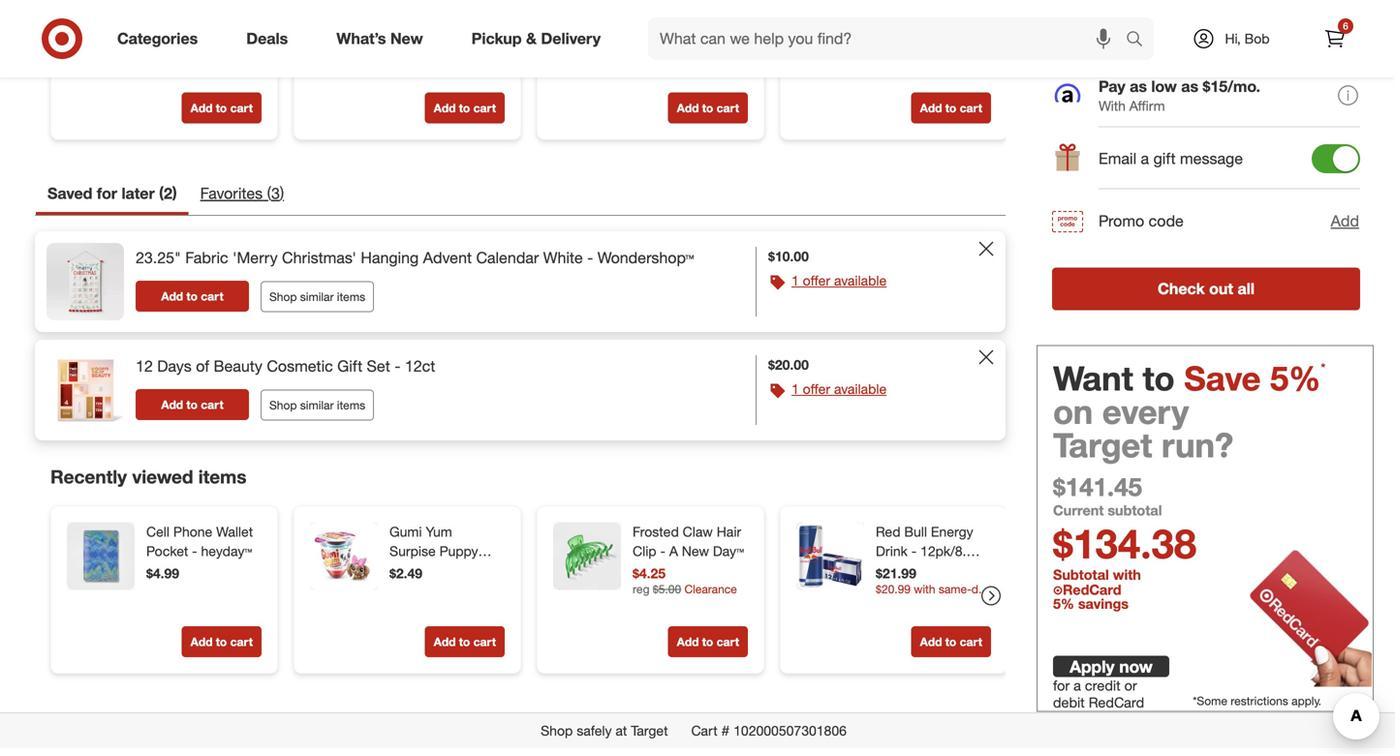 Task type: describe. For each thing, give the bounding box(es) containing it.
subtotal
[[1053, 567, 1109, 584]]

email a gift message
[[1099, 149, 1243, 168]]

23.25" fabric 'merry christmas' hanging advent calendar white - wondershop™ list item
[[35, 232, 1006, 332]]

$5.00
[[653, 582, 681, 597]]

offer for 23.25" fabric 'merry christmas' hanging advent calendar white - wondershop™
[[803, 272, 830, 289]]

shop safely at target
[[541, 722, 668, 739]]

favorites ( 3 )
[[200, 184, 284, 203]]

now
[[1119, 657, 1153, 677]]

(exclusions
[[1203, 34, 1270, 51]]

cans
[[894, 562, 925, 579]]

recently viewed items
[[50, 466, 247, 488]]

for inside "apply now for a credit or debit redcard"
[[1053, 678, 1070, 695]]

check out all
[[1158, 279, 1255, 298]]

gumi yum surpise puppy rescue - 1ct
[[389, 523, 478, 579]]

check
[[1158, 279, 1205, 298]]

deals link
[[230, 17, 312, 60]]

apply now for a credit or debit redcard
[[1053, 657, 1153, 712]]

2 $19.99 add to cart from the left
[[633, 39, 739, 115]]

pickup
[[471, 29, 522, 48]]

0 vertical spatial new
[[390, 29, 423, 48]]

- inside art deco collection - heyday™
[[211, 17, 216, 34]]

calendar
[[476, 249, 539, 268]]

12 days of beauty cosmetic gift set - 12ct
[[136, 357, 435, 376]]

christmas'
[[282, 249, 356, 268]]

run?
[[1162, 425, 1233, 466]]

recently
[[50, 466, 127, 488]]

add to cart down deals
[[191, 101, 253, 115]]

beauty
[[214, 357, 262, 376]]

- inside 'cell phone wallet pocket - heyday™ $4.99'
[[192, 543, 197, 560]]

2 vertical spatial items
[[198, 466, 247, 488]]

similar for cosmetic
[[300, 398, 334, 413]]

1 for 23.25" fabric 'merry christmas' hanging advent calendar white - wondershop™
[[791, 272, 799, 289]]

items for cosmetic
[[337, 398, 365, 413]]

1 ( from the left
[[159, 184, 164, 203]]

check out all button
[[1052, 268, 1360, 310]]

1 offer available for 12 days of beauty cosmetic gift set - 12ct
[[791, 381, 887, 398]]

bob
[[1245, 30, 1270, 47]]

#
[[721, 722, 730, 739]]

to inside 12 days of beauty cosmetic gift set - 12ct list item
[[186, 398, 198, 412]]

add to cart down 'cell phone wallet pocket - heyday™ $4.99'
[[191, 635, 253, 649]]

3
[[271, 184, 280, 203]]

fl
[[978, 543, 985, 560]]

$10.00
[[768, 248, 809, 265]]

5% savings
[[1053, 596, 1129, 613]]

gift
[[337, 357, 362, 376]]

subtotal
[[1108, 502, 1162, 519]]

$134.38
[[1053, 519, 1197, 569]]

cell phone wallet pocket - heyday™ link
[[146, 522, 258, 561]]

1 for 12 days of beauty cosmetic gift set - 12ct
[[791, 381, 799, 398]]

12
[[136, 357, 153, 376]]

advent
[[423, 249, 472, 268]]

day™
[[713, 543, 744, 560]]

0 vertical spatial redcard
[[1063, 582, 1121, 599]]

1 offer available for 23.25" fabric 'merry christmas' hanging advent calendar white - wondershop™
[[791, 272, 887, 289]]

shop for beauty
[[269, 398, 297, 413]]

1 as from the left
[[1130, 77, 1147, 96]]

heyday™ inside 'cell phone wallet pocket - heyday™ $4.99'
[[201, 543, 252, 560]]

23.25"
[[136, 249, 181, 268]]

every
[[1102, 391, 1189, 432]]

shop for christmas'
[[269, 290, 297, 304]]

*
[[1321, 360, 1326, 375]]

available for 12 days of beauty cosmetic gift set - 12ct
[[834, 381, 887, 398]]

23.25" fabric 'merry christmas' hanging advent calendar white - wondershop™
[[136, 249, 694, 268]]

- inside gumi yum surpise puppy rescue - 1ct
[[439, 562, 444, 579]]

add to cart inside 23.25" fabric 'merry christmas' hanging advent calendar white - wondershop™ list item
[[161, 289, 223, 304]]

later
[[122, 184, 155, 203]]

apply.
[[1292, 694, 1321, 709]]

oz
[[876, 562, 890, 579]]

2 ( from the left
[[267, 184, 271, 203]]

target inside the 'on every target run?'
[[1053, 425, 1152, 466]]

safely
[[577, 722, 612, 739]]

pay
[[1099, 77, 1125, 96]]

heyday™ inside art deco collection - heyday™
[[146, 36, 197, 53]]

wallet
[[216, 523, 253, 540]]

add button
[[1330, 209, 1360, 233]]

free
[[1099, 14, 1131, 33]]

debit
[[1053, 695, 1085, 712]]

with inside free shipping with $35 orders* (exclusions apply)
[[1099, 34, 1126, 51]]

white
[[543, 249, 583, 268]]

want to save 5% *
[[1053, 358, 1326, 399]]

add inside 12 days of beauty cosmetic gift set - 12ct list item
[[161, 398, 183, 412]]

cell phone wallet pocket - heyday™ $4.99
[[146, 523, 253, 582]]

add inside button
[[1331, 212, 1359, 231]]

promo code
[[1099, 212, 1184, 231]]

at
[[616, 722, 627, 739]]

with inside the pay as low as $15/mo. with affirm
[[1099, 97, 1126, 114]]

saved for later ( 2 )
[[47, 184, 177, 203]]

credit
[[1085, 678, 1121, 695]]

wondershop™
[[598, 249, 694, 268]]

categories link
[[101, 17, 222, 60]]

on every target run?
[[1053, 391, 1233, 466]]

red bull energy drink - 12pk/8.4 fl oz cans
[[876, 523, 985, 579]]

similar for hanging
[[300, 290, 334, 304]]

yum
[[426, 523, 452, 540]]

shop similar items button for hanging
[[261, 281, 374, 312]]

1 $19.99 add to cart from the left
[[389, 39, 496, 115]]

hanging
[[361, 249, 419, 268]]

search button
[[1117, 17, 1164, 64]]

1 vertical spatial target
[[631, 722, 668, 739]]

hair
[[717, 523, 741, 540]]

0 horizontal spatial 5%
[[1053, 596, 1074, 613]]

clearance
[[684, 582, 737, 597]]

102000507301806
[[734, 722, 847, 739]]

1 $4.99 from the top
[[146, 39, 179, 56]]

$20.00
[[768, 357, 809, 374]]

cart
[[691, 722, 718, 739]]

12pk/8.4
[[920, 543, 974, 560]]

favorites
[[200, 184, 263, 203]]

restrictions
[[1231, 694, 1288, 709]]

on
[[1053, 391, 1093, 432]]

add to cart down the clearance at the bottom of page
[[677, 635, 739, 649]]

new inside frosted claw hair clip - a new day™ $4.25 reg $5.00 clearance
[[682, 543, 709, 560]]

a inside "apply now for a credit or debit redcard"
[[1074, 678, 1081, 695]]

code
[[1149, 212, 1184, 231]]

want
[[1053, 358, 1133, 399]]



Task type: vqa. For each thing, say whether or not it's contained in the screenshot.
$7.00 Sale
no



Task type: locate. For each thing, give the bounding box(es) containing it.
1 1 offer available from the top
[[791, 272, 887, 289]]

1 vertical spatial heyday™
[[201, 543, 252, 560]]

5% down subtotal
[[1053, 596, 1074, 613]]

2 with from the top
[[1099, 97, 1126, 114]]

2 shop similar items button from the top
[[261, 390, 374, 421]]

affirm image
[[1052, 81, 1083, 112], [1055, 84, 1081, 103]]

- right set
[[394, 357, 401, 376]]

shop similar items inside 23.25" fabric 'merry christmas' hanging advent calendar white - wondershop™ list item
[[269, 290, 365, 304]]

add to cart down of
[[161, 398, 223, 412]]

for
[[97, 184, 117, 203], [1053, 678, 1070, 695]]

art deco collection - heyday™ link
[[146, 0, 258, 53]]

items for hanging
[[337, 290, 365, 304]]

12ct
[[405, 357, 435, 376]]

frosted claw hair clip - a new day™ link
[[633, 522, 744, 561]]

new
[[390, 29, 423, 48], [682, 543, 709, 560]]

offer for 12 days of beauty cosmetic gift set - 12ct
[[803, 381, 830, 398]]

frosted claw hair clip - a new day™ $4.25 reg $5.00 clearance
[[633, 523, 744, 597]]

offer down $20.00 at top
[[803, 381, 830, 398]]

what's
[[336, 29, 386, 48]]

shop inside 12 days of beauty cosmetic gift set - 12ct list item
[[269, 398, 297, 413]]

collection
[[146, 17, 207, 34]]

- down "phone"
[[192, 543, 197, 560]]

hi, bob
[[1225, 30, 1270, 47]]

- right collection
[[211, 17, 216, 34]]

1 horizontal spatial $19.99
[[633, 39, 673, 56]]

1 horizontal spatial (
[[267, 184, 271, 203]]

0 horizontal spatial $19.99
[[389, 39, 430, 56]]

gumi yum surpise puppy rescue - 1ct link
[[389, 522, 501, 579]]

with down "pay"
[[1099, 97, 1126, 114]]

offer down $10.00
[[803, 272, 830, 289]]

1 horizontal spatial )
[[280, 184, 284, 203]]

apple iphone se (2nd/3rd generation)/8/7 case - heyday™ clear image
[[553, 0, 621, 64], [553, 0, 621, 64]]

energy
[[931, 523, 973, 540]]

$141.45 current subtotal $134.38
[[1053, 472, 1197, 569]]

) right favorites
[[280, 184, 284, 203]]

deco
[[168, 0, 201, 14]]

0 horizontal spatial (
[[159, 184, 164, 203]]

claw
[[683, 523, 713, 540]]

'merry
[[233, 249, 278, 268]]

as up affirm
[[1130, 77, 1147, 96]]

12 days of beauty cosmetic gift set - 12ct link
[[136, 356, 435, 378]]

art deco collection - heyday™ image
[[67, 0, 135, 64], [67, 0, 135, 64]]

1 vertical spatial shop similar items button
[[261, 390, 374, 421]]

0 vertical spatial 5%
[[1270, 358, 1321, 399]]

23.25" fabric 'merry christmas' hanging advent calendar white - wondershop™ link
[[136, 247, 694, 269]]

1 inside 23.25" fabric 'merry christmas' hanging advent calendar white - wondershop™ list item
[[791, 272, 799, 289]]

2 $19.99 from the left
[[633, 39, 673, 56]]

days
[[157, 357, 192, 376]]

available for 23.25" fabric 'merry christmas' hanging advent calendar white - wondershop™
[[834, 272, 887, 289]]

1ct
[[448, 562, 467, 579]]

add to cart down 1ct
[[434, 635, 496, 649]]

to inside 23.25" fabric 'merry christmas' hanging advent calendar white - wondershop™ list item
[[186, 289, 198, 304]]

of
[[196, 357, 209, 376]]

0 vertical spatial 1 offer available
[[791, 272, 887, 289]]

1 similar from the top
[[300, 290, 334, 304]]

1 inside list item
[[791, 381, 799, 398]]

) right later
[[172, 184, 177, 203]]

1 1 offer available button from the top
[[791, 271, 887, 291]]

frosted claw hair clip - a new day™ image
[[553, 522, 621, 590], [553, 522, 621, 590]]

0 vertical spatial $4.99
[[146, 39, 179, 56]]

red bull energy drink - 12pk/8.4 fl oz cans link
[[876, 522, 987, 579]]

2 1 from the top
[[791, 381, 799, 398]]

- left a
[[660, 543, 666, 560]]

what's new
[[336, 29, 423, 48]]

- inside red bull energy drink - 12pk/8.4 fl oz cans
[[911, 543, 917, 560]]

1 horizontal spatial target
[[1053, 425, 1152, 466]]

0 vertical spatial shop
[[269, 290, 297, 304]]

2 available from the top
[[834, 381, 887, 398]]

0 horizontal spatial $19.99 add to cart
[[389, 39, 496, 115]]

promo
[[1099, 212, 1144, 231]]

0 horizontal spatial as
[[1130, 77, 1147, 96]]

redcard
[[1063, 582, 1121, 599], [1089, 695, 1144, 712]]

shop similar items button for cosmetic
[[261, 390, 374, 421]]

1 horizontal spatial a
[[1141, 149, 1149, 168]]

shop down 'merry
[[269, 290, 297, 304]]

1 vertical spatial 1
[[791, 381, 799, 398]]

items down gift
[[337, 398, 365, 413]]

*some
[[1193, 694, 1227, 709]]

6 link
[[1314, 17, 1356, 60]]

subtotal with
[[1053, 567, 1145, 584]]

1 with from the top
[[1099, 34, 1126, 51]]

add to cart
[[191, 101, 253, 115], [920, 101, 982, 115], [161, 289, 223, 304], [161, 398, 223, 412], [191, 635, 253, 649], [434, 635, 496, 649], [677, 635, 739, 649], [920, 635, 982, 649]]

1 offer available down $20.00 at top
[[791, 381, 887, 398]]

shop similar items button inside 12 days of beauty cosmetic gift set - 12ct list item
[[261, 390, 374, 421]]

for left later
[[97, 184, 117, 203]]

shop down 12 days of beauty cosmetic gift set - 12ct link
[[269, 398, 297, 413]]

current
[[1053, 502, 1104, 519]]

shop similar items for cosmetic
[[269, 398, 365, 413]]

similar down christmas'
[[300, 290, 334, 304]]

1 horizontal spatial 5%
[[1270, 358, 1321, 399]]

1 offer available inside 12 days of beauty cosmetic gift set - 12ct list item
[[791, 381, 887, 398]]

1 horizontal spatial new
[[682, 543, 709, 560]]

surpise
[[389, 543, 436, 560]]

1 offer available inside 23.25" fabric 'merry christmas' hanging advent calendar white - wondershop™ list item
[[791, 272, 887, 289]]

cart inside 12 days of beauty cosmetic gift set - 12ct list item
[[201, 398, 223, 412]]

0 vertical spatial for
[[97, 184, 117, 203]]

( right favorites
[[267, 184, 271, 203]]

new down 'claw'
[[682, 543, 709, 560]]

- inside 12 days of beauty cosmetic gift set - 12ct link
[[394, 357, 401, 376]]

1 offer from the top
[[803, 272, 830, 289]]

12 days of beauty cosmetic gift set - 12ct image
[[47, 352, 124, 429]]

available
[[834, 272, 887, 289], [834, 381, 887, 398]]

1 offer available button for 12 days of beauty cosmetic gift set - 12ct
[[791, 380, 887, 399]]

target right at
[[631, 722, 668, 739]]

items inside 23.25" fabric 'merry christmas' hanging advent calendar white - wondershop™ list item
[[337, 290, 365, 304]]

2 vertical spatial shop
[[541, 722, 573, 739]]

- down bull
[[911, 543, 917, 560]]

0 vertical spatial items
[[337, 290, 365, 304]]

23.25&#34; fabric &#39;merry christmas&#39; hanging advent calendar white - wondershop&#8482; image
[[47, 243, 124, 321]]

add to cart button
[[182, 92, 262, 123], [425, 92, 505, 123], [668, 92, 748, 123], [911, 92, 991, 123], [136, 281, 249, 312], [136, 389, 249, 420], [182, 627, 262, 658], [425, 627, 505, 658], [668, 627, 748, 658], [911, 627, 991, 658]]

clip
[[633, 543, 656, 560]]

shop similar items down cosmetic
[[269, 398, 365, 413]]

art deco collection - heyday™
[[146, 0, 216, 53]]

2 ) from the left
[[280, 184, 284, 203]]

2
[[164, 184, 172, 203]]

1 offer available button down $10.00
[[791, 271, 887, 291]]

1 offer available button
[[791, 271, 887, 291], [791, 380, 887, 399]]

add to cart inside 12 days of beauty cosmetic gift set - 12ct list item
[[161, 398, 223, 412]]

1 vertical spatial shop
[[269, 398, 297, 413]]

0 vertical spatial shop similar items button
[[261, 281, 374, 312]]

1 horizontal spatial for
[[1053, 678, 1070, 695]]

1 horizontal spatial $19.99 add to cart
[[633, 39, 739, 115]]

add inside 23.25" fabric 'merry christmas' hanging advent calendar white - wondershop™ list item
[[161, 289, 183, 304]]

similar
[[300, 290, 334, 304], [300, 398, 334, 413]]

1 vertical spatial redcard
[[1089, 695, 1144, 712]]

2 offer from the top
[[803, 381, 830, 398]]

cell phone wallet pocket - heyday™ image
[[67, 522, 135, 590], [67, 522, 135, 590]]

items down christmas'
[[337, 290, 365, 304]]

target up '$141.45'
[[1053, 425, 1152, 466]]

with down free
[[1099, 34, 1126, 51]]

1 horizontal spatial heyday™
[[201, 543, 252, 560]]

shop similar items button inside 23.25" fabric 'merry christmas' hanging advent calendar white - wondershop™ list item
[[261, 281, 374, 312]]

1 shop similar items button from the top
[[261, 281, 374, 312]]

2 shop similar items from the top
[[269, 398, 365, 413]]

available inside 23.25" fabric 'merry christmas' hanging advent calendar white - wondershop™ list item
[[834, 272, 887, 289]]

0 horizontal spatial heyday™
[[146, 36, 197, 53]]

0 horizontal spatial )
[[172, 184, 177, 203]]

offer inside 12 days of beauty cosmetic gift set - 12ct list item
[[803, 381, 830, 398]]

email
[[1099, 149, 1137, 168]]

items
[[337, 290, 365, 304], [337, 398, 365, 413], [198, 466, 247, 488]]

12 days of beauty cosmetic gift set - 12ct list item
[[35, 340, 1006, 441]]

1 1 from the top
[[791, 272, 799, 289]]

$4.99 down pocket
[[146, 565, 179, 582]]

0 horizontal spatial target
[[631, 722, 668, 739]]

1 offer available button for 23.25" fabric 'merry christmas' hanging advent calendar white - wondershop™
[[791, 271, 887, 291]]

items up the 'wallet'
[[198, 466, 247, 488]]

- left 1ct
[[439, 562, 444, 579]]

cart inside 23.25" fabric 'merry christmas' hanging advent calendar white - wondershop™ list item
[[201, 289, 223, 304]]

1 vertical spatial with
[[1099, 97, 1126, 114]]

puppy
[[439, 543, 478, 560]]

$21.99
[[876, 565, 916, 582]]

1 down $10.00
[[791, 272, 799, 289]]

add to cart down what can we help you find? suggestions appear below search field
[[920, 101, 982, 115]]

a down apply
[[1074, 678, 1081, 695]]

shop similar items button down christmas'
[[261, 281, 374, 312]]

( right later
[[159, 184, 164, 203]]

fabric
[[185, 249, 228, 268]]

add to cart down fabric
[[161, 289, 223, 304]]

bull
[[904, 523, 927, 540]]

a
[[1141, 149, 1149, 168], [1074, 678, 1081, 695]]

with
[[1113, 567, 1141, 584]]

art
[[146, 0, 165, 14]]

1 offer available button down $20.00 at top
[[791, 380, 887, 399]]

1 down $20.00 at top
[[791, 381, 799, 398]]

0 vertical spatial available
[[834, 272, 887, 289]]

offer
[[803, 272, 830, 289], [803, 381, 830, 398]]

6
[[1343, 20, 1348, 32]]

1 vertical spatial items
[[337, 398, 365, 413]]

a
[[669, 543, 678, 560]]

message
[[1180, 149, 1243, 168]]

1 vertical spatial offer
[[803, 381, 830, 398]]

- inside frosted claw hair clip - a new day™ $4.25 reg $5.00 clearance
[[660, 543, 666, 560]]

offer inside 23.25" fabric 'merry christmas' hanging advent calendar white - wondershop™ list item
[[803, 272, 830, 289]]

$141.45
[[1053, 472, 1142, 502]]

gift
[[1153, 149, 1176, 168]]

heyday™ down collection
[[146, 36, 197, 53]]

0 vertical spatial 1 offer available button
[[791, 271, 887, 291]]

categories
[[117, 29, 198, 48]]

What can we help you find? suggestions appear below search field
[[648, 17, 1131, 60]]

-
[[211, 17, 216, 34], [587, 249, 593, 268], [394, 357, 401, 376], [192, 543, 197, 560], [660, 543, 666, 560], [911, 543, 917, 560], [439, 562, 444, 579]]

0 vertical spatial a
[[1141, 149, 1149, 168]]

cosmetic
[[267, 357, 333, 376]]

1 vertical spatial for
[[1053, 678, 1070, 695]]

cart # 102000507301806
[[691, 722, 847, 739]]

1 vertical spatial 5%
[[1053, 596, 1074, 613]]

rescue
[[389, 562, 435, 579]]

2 as from the left
[[1181, 77, 1198, 96]]

shop left safely
[[541, 722, 573, 739]]

shop similar items down christmas'
[[269, 290, 365, 304]]

$19.99 right delivery
[[633, 39, 673, 56]]

$4.99 down collection
[[146, 39, 179, 56]]

0 vertical spatial similar
[[300, 290, 334, 304]]

red bull energy drink - 12pk/8.4 fl oz cans image
[[796, 522, 864, 590], [796, 522, 864, 590]]

shipping
[[1135, 14, 1198, 33]]

as right 'low'
[[1181, 77, 1198, 96]]

0 vertical spatial shop similar items
[[269, 290, 365, 304]]

1 vertical spatial similar
[[300, 398, 334, 413]]

1 vertical spatial a
[[1074, 678, 1081, 695]]

for down apply
[[1053, 678, 1070, 695]]

1 vertical spatial $4.99
[[146, 565, 179, 582]]

1 offer available down $10.00
[[791, 272, 887, 289]]

1 available from the top
[[834, 272, 887, 289]]

1 vertical spatial available
[[834, 381, 887, 398]]

1 vertical spatial shop similar items
[[269, 398, 365, 413]]

similar inside 12 days of beauty cosmetic gift set - 12ct list item
[[300, 398, 334, 413]]

1 vertical spatial 1 offer available button
[[791, 380, 887, 399]]

0 vertical spatial heyday™
[[146, 36, 197, 53]]

apple iphone 11/xr silicone case - heyday™ pink image
[[796, 0, 864, 64], [796, 0, 864, 64]]

$4.25
[[633, 565, 666, 582]]

similar down cosmetic
[[300, 398, 334, 413]]

cart
[[230, 101, 253, 115], [473, 101, 496, 115], [717, 101, 739, 115], [960, 101, 982, 115], [201, 289, 223, 304], [201, 398, 223, 412], [230, 635, 253, 649], [473, 635, 496, 649], [717, 635, 739, 649], [960, 635, 982, 649]]

viewed
[[132, 466, 193, 488]]

hi,
[[1225, 30, 1241, 47]]

orders*
[[1155, 34, 1199, 51]]

available inside 12 days of beauty cosmetic gift set - 12ct list item
[[834, 381, 887, 398]]

2 $4.99 from the top
[[146, 565, 179, 582]]

shop inside list item
[[269, 290, 297, 304]]

1 vertical spatial new
[[682, 543, 709, 560]]

- right white
[[587, 249, 593, 268]]

0 vertical spatial offer
[[803, 272, 830, 289]]

a left gift
[[1141, 149, 1149, 168]]

apple iphone se (3rd/2nd generation)/8/7 silicone case - heyday™ black image
[[310, 0, 378, 64], [310, 0, 378, 64]]

$15/mo.
[[1203, 77, 1260, 96]]

$19.99
[[389, 39, 430, 56], [633, 39, 673, 56]]

with
[[1099, 34, 1126, 51], [1099, 97, 1126, 114]]

1 horizontal spatial as
[[1181, 77, 1198, 96]]

2 similar from the top
[[300, 398, 334, 413]]

0 vertical spatial with
[[1099, 34, 1126, 51]]

heyday™ down the 'wallet'
[[201, 543, 252, 560]]

2 1 offer available button from the top
[[791, 380, 887, 399]]

shop similar items inside 12 days of beauty cosmetic gift set - 12ct list item
[[269, 398, 365, 413]]

0 horizontal spatial a
[[1074, 678, 1081, 695]]

0 horizontal spatial for
[[97, 184, 117, 203]]

5% right save
[[1270, 358, 1321, 399]]

gumi yum surpise puppy rescue - 1ct image
[[310, 522, 378, 590], [310, 522, 378, 590]]

deals
[[246, 29, 288, 48]]

reg
[[633, 582, 650, 597]]

$4.99 inside 'cell phone wallet pocket - heyday™ $4.99'
[[146, 565, 179, 582]]

redcard inside "apply now for a credit or debit redcard"
[[1089, 695, 1144, 712]]

1 ) from the left
[[172, 184, 177, 203]]

gumi
[[389, 523, 422, 540]]

similar inside 23.25" fabric 'merry christmas' hanging advent calendar white - wondershop™ list item
[[300, 290, 334, 304]]

what's new link
[[320, 17, 447, 60]]

0 horizontal spatial new
[[390, 29, 423, 48]]

new right 'what's'
[[390, 29, 423, 48]]

shop similar items button down cosmetic
[[261, 390, 374, 421]]

&
[[526, 29, 537, 48]]

$19.99 right 'what's'
[[389, 39, 430, 56]]

add to cart down cans
[[920, 635, 982, 649]]

shop similar items for hanging
[[269, 290, 365, 304]]

items inside 12 days of beauty cosmetic gift set - 12ct list item
[[337, 398, 365, 413]]

0 vertical spatial target
[[1053, 425, 1152, 466]]

1 shop similar items from the top
[[269, 290, 365, 304]]

0 vertical spatial 1
[[791, 272, 799, 289]]

1 $19.99 from the left
[[389, 39, 430, 56]]

- inside 23.25" fabric 'merry christmas' hanging advent calendar white - wondershop™ link
[[587, 249, 593, 268]]

1 vertical spatial 1 offer available
[[791, 381, 887, 398]]

2 1 offer available from the top
[[791, 381, 887, 398]]



